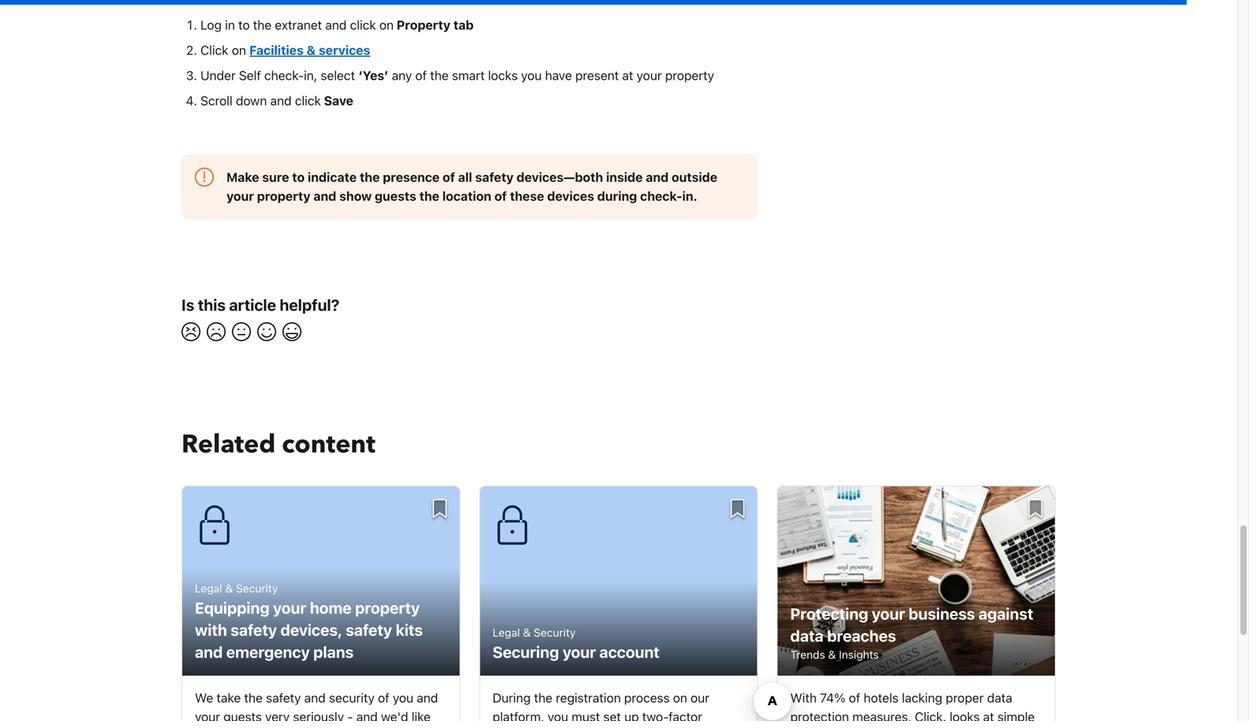 Task type: vqa. For each thing, say whether or not it's contained in the screenshot.
registration
yes



Task type: locate. For each thing, give the bounding box(es) containing it.
this
[[198, 295, 226, 314]]

your up breaches
[[872, 605, 905, 623]]

safety left kits
[[346, 621, 392, 639]]

up
[[625, 709, 639, 721]]

down
[[236, 93, 267, 108]]

you inside we take the safety and security of you and your guests very seriously - and we'd lik
[[393, 690, 414, 705]]

set
[[604, 709, 621, 721]]

1 horizontal spatial click
[[350, 17, 376, 32]]

property inside make sure to indicate the presence of all safety devices—both inside and outside your property and show guests the location of these devices during check-in.
[[257, 188, 311, 203]]

safety
[[475, 170, 514, 185], [231, 621, 277, 639], [346, 621, 392, 639], [266, 690, 301, 705]]

to
[[238, 17, 250, 32], [292, 170, 305, 185]]

save image for protecting your business against data breaches
[[1029, 499, 1043, 518]]

safety right the all
[[475, 170, 514, 185]]

& inside legal & security securing your account
[[523, 626, 531, 639]]

security inside legal & security securing your account
[[534, 626, 576, 639]]

to for indicate
[[292, 170, 305, 185]]

0 vertical spatial data
[[791, 627, 824, 645]]

trends
[[791, 648, 825, 661]]

you
[[521, 68, 542, 83], [393, 690, 414, 705], [548, 709, 568, 721]]

1 vertical spatial legal
[[493, 626, 520, 639]]

unhappy image
[[207, 322, 226, 341]]

check-
[[264, 68, 304, 83], [640, 188, 682, 203]]

platform,
[[493, 709, 544, 721]]

the right take
[[244, 690, 263, 705]]

1 horizontal spatial on
[[379, 17, 394, 32]]

we take the safety and security of you and your guests very seriously - and we'd lik
[[195, 690, 438, 721]]

1 horizontal spatial legal & security link
[[493, 626, 576, 639]]

1 vertical spatial you
[[393, 690, 414, 705]]

check- down outside
[[640, 188, 682, 203]]

& inside the protecting your business against data breaches trends & insights
[[828, 648, 836, 661]]

1 vertical spatial security
[[534, 626, 576, 639]]

save image
[[433, 499, 447, 518], [1029, 499, 1043, 518]]

1 vertical spatial to
[[292, 170, 305, 185]]

0 horizontal spatial legal & security link
[[195, 582, 278, 595]]

your down make
[[227, 188, 254, 203]]

during
[[493, 690, 531, 705]]

& up in,
[[307, 42, 316, 57]]

0 vertical spatial security
[[236, 582, 278, 595]]

the up show
[[360, 170, 380, 185]]

1 vertical spatial property
[[257, 188, 311, 203]]

guests down presence
[[375, 188, 416, 203]]

location
[[443, 188, 492, 203]]

outside
[[672, 170, 718, 185]]

legal & security link up securing
[[493, 626, 576, 639]]

click on facilities & services
[[200, 42, 370, 57]]

1 horizontal spatial to
[[292, 170, 305, 185]]

1 save image from the left
[[433, 499, 447, 518]]

your down we at bottom
[[195, 709, 220, 721]]

save image
[[731, 499, 745, 518]]

the up facilities
[[253, 17, 272, 32]]

equipping
[[195, 599, 270, 617]]

security for equipping
[[236, 582, 278, 595]]

0 vertical spatial check-
[[264, 68, 304, 83]]

at right looks
[[983, 709, 994, 721]]

property
[[665, 68, 714, 83], [257, 188, 311, 203], [355, 599, 420, 617]]

1 vertical spatial at
[[983, 709, 994, 721]]

the inside we take the safety and security of you and your guests very seriously - and we'd lik
[[244, 690, 263, 705]]

1 horizontal spatial check-
[[640, 188, 682, 203]]

kits
[[396, 621, 423, 639]]

security
[[236, 582, 278, 595], [534, 626, 576, 639]]

2 horizontal spatial property
[[665, 68, 714, 83]]

related content
[[182, 427, 376, 462]]

1 horizontal spatial save image
[[1029, 499, 1043, 518]]

security for securing
[[534, 626, 576, 639]]

you left must at left
[[548, 709, 568, 721]]

&
[[307, 42, 316, 57], [225, 582, 233, 595], [523, 626, 531, 639], [828, 648, 836, 661]]

and
[[325, 17, 347, 32], [270, 93, 292, 108], [646, 170, 669, 185], [314, 188, 336, 203], [195, 643, 223, 661], [304, 690, 326, 705], [417, 690, 438, 705], [356, 709, 378, 721]]

we
[[195, 690, 213, 705]]

your inside legal & security equipping your home property with safety devices, safety kits and emergency plans
[[273, 599, 306, 617]]

you inside during the registration process on our platform, you must set up two-facto
[[548, 709, 568, 721]]

on left property at left
[[379, 17, 394, 32]]

make sure to indicate the presence of all safety devices—both inside and outside your property and show guests the location of these devices during check-in. status
[[182, 154, 758, 219]]

on right "click"
[[232, 42, 246, 57]]

and right the down at the left top of the page
[[270, 93, 292, 108]]

indicate
[[308, 170, 357, 185]]

content
[[282, 427, 376, 462]]

guests inside make sure to indicate the presence of all safety devices—both inside and outside your property and show guests the location of these devices during check-in.
[[375, 188, 416, 203]]

1 vertical spatial click
[[295, 93, 321, 108]]

0 vertical spatial property
[[665, 68, 714, 83]]

guests down take
[[224, 709, 262, 721]]

two-
[[642, 709, 669, 721]]

property tab
[[397, 17, 474, 32]]

click up services
[[350, 17, 376, 32]]

data
[[791, 627, 824, 645], [987, 690, 1013, 705]]

save image for legal & security
[[433, 499, 447, 518]]

& up equipping
[[225, 582, 233, 595]]

0 horizontal spatial at
[[622, 68, 633, 83]]

self
[[239, 68, 261, 83]]

2 vertical spatial on
[[673, 690, 687, 705]]

2 horizontal spatial on
[[673, 690, 687, 705]]

0 vertical spatial click
[[350, 17, 376, 32]]

under
[[200, 68, 236, 83]]

1 horizontal spatial legal
[[493, 626, 520, 639]]

legal
[[195, 582, 222, 595], [493, 626, 520, 639]]

devices
[[547, 188, 594, 203]]

security up equipping
[[236, 582, 278, 595]]

on
[[379, 17, 394, 32], [232, 42, 246, 57], [673, 690, 687, 705]]

your inside the protecting your business against data breaches trends & insights
[[872, 605, 905, 623]]

the down presence
[[419, 188, 440, 203]]

protecting your business against data breaches trends & insights
[[791, 605, 1034, 661]]

of right 74%
[[849, 690, 861, 705]]

safety up emergency on the left of the page
[[231, 621, 277, 639]]

check- down click on facilities & services at the left of the page
[[264, 68, 304, 83]]

locks
[[488, 68, 518, 83]]

the up platform, on the bottom of the page
[[534, 690, 553, 705]]

data right proper at the bottom of the page
[[987, 690, 1013, 705]]

legal inside legal & security equipping your home property with safety devices, safety kits and emergency plans
[[195, 582, 222, 595]]

any
[[392, 68, 412, 83]]

and right -
[[356, 709, 378, 721]]

check- inside make sure to indicate the presence of all safety devices—both inside and outside your property and show guests the location of these devices during check-in.
[[640, 188, 682, 203]]

legal & security link up equipping
[[195, 582, 278, 595]]

0 horizontal spatial data
[[791, 627, 824, 645]]

1 vertical spatial on
[[232, 42, 246, 57]]

legal up securing
[[493, 626, 520, 639]]

0 vertical spatial guests
[[375, 188, 416, 203]]

& up securing
[[523, 626, 531, 639]]

your up registration
[[563, 643, 596, 661]]

2 save image from the left
[[1029, 499, 1043, 518]]

1 vertical spatial data
[[987, 690, 1013, 705]]

happy image
[[257, 322, 276, 341]]

facilities
[[249, 42, 304, 57]]

0 horizontal spatial check-
[[264, 68, 304, 83]]

very
[[265, 709, 290, 721]]

you left have
[[521, 68, 542, 83]]

to right in
[[238, 17, 250, 32]]

1 vertical spatial legal & security link
[[493, 626, 576, 639]]

extranet
[[275, 17, 322, 32]]

log in to the extranet and click on
[[200, 17, 394, 32]]

you for securing your account
[[548, 709, 568, 721]]

1 horizontal spatial data
[[987, 690, 1013, 705]]

of right any
[[415, 68, 427, 83]]

make
[[227, 170, 259, 185]]

1 horizontal spatial property
[[355, 599, 420, 617]]

click
[[200, 42, 229, 57]]

your
[[637, 68, 662, 83], [227, 188, 254, 203], [273, 599, 306, 617], [872, 605, 905, 623], [563, 643, 596, 661], [195, 709, 220, 721]]

scroll
[[200, 93, 233, 108]]

you up we'd
[[393, 690, 414, 705]]

seriously
[[293, 709, 344, 721]]

0 horizontal spatial property
[[257, 188, 311, 203]]

security inside legal & security equipping your home property with safety devices, safety kits and emergency plans
[[236, 582, 278, 595]]

1 vertical spatial check-
[[640, 188, 682, 203]]

0 vertical spatial legal
[[195, 582, 222, 595]]

the
[[253, 17, 272, 32], [430, 68, 449, 83], [360, 170, 380, 185], [419, 188, 440, 203], [244, 690, 263, 705], [534, 690, 553, 705]]

the left smart
[[430, 68, 449, 83]]

2 vertical spatial property
[[355, 599, 420, 617]]

74%
[[820, 690, 846, 705]]

0 vertical spatial legal & security link
[[195, 582, 278, 595]]

2 horizontal spatial you
[[548, 709, 568, 721]]

legal up equipping
[[195, 582, 222, 595]]

& right trends
[[828, 648, 836, 661]]

account
[[600, 643, 660, 661]]

legal & security link for equipping
[[195, 582, 278, 595]]

of up we'd
[[378, 690, 390, 705]]

in.
[[682, 188, 698, 203]]

click down in,
[[295, 93, 321, 108]]

0 horizontal spatial legal
[[195, 582, 222, 595]]

your inside make sure to indicate the presence of all safety devices—both inside and outside your property and show guests the location of these devices during check-in.
[[227, 188, 254, 203]]

2 vertical spatial you
[[548, 709, 568, 721]]

and down with
[[195, 643, 223, 661]]

safety up very
[[266, 690, 301, 705]]

and down kits
[[417, 690, 438, 705]]

registration
[[556, 690, 621, 705]]

security up securing your account link
[[534, 626, 576, 639]]

with
[[195, 621, 227, 639]]

legal inside legal & security securing your account
[[493, 626, 520, 639]]

make sure to indicate the presence of all safety devices—both inside and outside your property and show guests the location of these devices during check-in.
[[227, 170, 718, 203]]

and inside legal & security equipping your home property with safety devices, safety kits and emergency plans
[[195, 643, 223, 661]]

on left our
[[673, 690, 687, 705]]

0 horizontal spatial security
[[236, 582, 278, 595]]

1 horizontal spatial security
[[534, 626, 576, 639]]

1 horizontal spatial at
[[983, 709, 994, 721]]

at right "present"
[[622, 68, 633, 83]]

to right the sure
[[292, 170, 305, 185]]

0 horizontal spatial to
[[238, 17, 250, 32]]

0 vertical spatial to
[[238, 17, 250, 32]]

to inside make sure to indicate the presence of all safety devices—both inside and outside your property and show guests the location of these devices during check-in.
[[292, 170, 305, 185]]

0 horizontal spatial you
[[393, 690, 414, 705]]

1 horizontal spatial you
[[521, 68, 542, 83]]

0 vertical spatial you
[[521, 68, 542, 83]]

legal & security link
[[195, 582, 278, 595], [493, 626, 576, 639]]

your up devices,
[[273, 599, 306, 617]]

1 vertical spatial guests
[[224, 709, 262, 721]]

0 horizontal spatial save image
[[433, 499, 447, 518]]

1 horizontal spatial guests
[[375, 188, 416, 203]]

of
[[415, 68, 427, 83], [443, 170, 455, 185], [495, 188, 507, 203], [378, 690, 390, 705], [849, 690, 861, 705]]

lacking
[[902, 690, 943, 705]]

and up services
[[325, 17, 347, 32]]

of left the all
[[443, 170, 455, 185]]

0 horizontal spatial guests
[[224, 709, 262, 721]]

of inside with 74% of hotels lacking proper data protection measures, click. looks at simpl
[[849, 690, 861, 705]]

is this article helpful?
[[182, 295, 340, 314]]

safety inside we take the safety and security of you and your guests very seriously - and we'd lik
[[266, 690, 301, 705]]

data up trends
[[791, 627, 824, 645]]

all
[[458, 170, 472, 185]]



Task type: describe. For each thing, give the bounding box(es) containing it.
related
[[182, 427, 276, 462]]

in
[[225, 17, 235, 32]]

protection
[[791, 709, 849, 721]]

in,
[[304, 68, 317, 83]]

property inside legal & security equipping your home property with safety devices, safety kits and emergency plans
[[355, 599, 420, 617]]

to for the
[[238, 17, 250, 32]]

breaches
[[827, 627, 896, 645]]

0 vertical spatial at
[[622, 68, 633, 83]]

neither happy nor unhappy image
[[232, 322, 251, 341]]

under self check-in, select 'yes' any of the smart locks you have present at your property
[[200, 68, 714, 83]]

guests inside we take the safety and security of you and your guests very seriously - and we'd lik
[[224, 709, 262, 721]]

0 vertical spatial on
[[379, 17, 394, 32]]

legal for equipping
[[195, 582, 222, 595]]

devices—both
[[517, 170, 603, 185]]

plans
[[313, 643, 354, 661]]

helpful?
[[280, 295, 340, 314]]

legal & security securing your account
[[493, 626, 660, 661]]

of inside we take the safety and security of you and your guests very seriously - and we'd lik
[[378, 690, 390, 705]]

measures,
[[853, 709, 912, 721]]

against
[[979, 605, 1034, 623]]

-
[[347, 709, 353, 721]]

devices,
[[281, 621, 342, 639]]

tab
[[454, 17, 474, 32]]

0 horizontal spatial click
[[295, 93, 321, 108]]

property
[[397, 17, 451, 32]]

is
[[182, 295, 194, 314]]

save
[[324, 93, 353, 108]]

very unhappy image
[[182, 322, 200, 341]]

proper
[[946, 690, 984, 705]]

trends & insights link
[[791, 648, 879, 661]]

and right inside
[[646, 170, 669, 185]]

equipping your home property with safety devices, safety kits and emergency plans link
[[195, 599, 423, 661]]

the inside during the registration process on our platform, you must set up two-facto
[[534, 690, 553, 705]]

0 horizontal spatial on
[[232, 42, 246, 57]]

during the registration process on our platform, you must set up two-facto
[[493, 690, 729, 721]]

data inside the protecting your business against data breaches trends & insights
[[791, 627, 824, 645]]

securing your account link
[[493, 643, 660, 661]]

'yes'
[[359, 68, 389, 83]]

protecting your business against data breaches link
[[791, 605, 1034, 645]]

on inside during the registration process on our platform, you must set up two-facto
[[673, 690, 687, 705]]

must
[[572, 709, 600, 721]]

of left these
[[495, 188, 507, 203]]

sure
[[262, 170, 289, 185]]

hotels
[[864, 690, 899, 705]]

with
[[791, 690, 817, 705]]

take
[[217, 690, 241, 705]]

emergency
[[226, 643, 310, 661]]

and down indicate
[[314, 188, 336, 203]]

facilities & services link
[[249, 42, 370, 57]]

your inside legal & security securing your account
[[563, 643, 596, 661]]

& inside legal & security equipping your home property with safety devices, safety kits and emergency plans
[[225, 582, 233, 595]]

business
[[909, 605, 975, 623]]

present
[[575, 68, 619, 83]]

home
[[310, 599, 352, 617]]

these
[[510, 188, 544, 203]]

and up seriously
[[304, 690, 326, 705]]

article
[[229, 295, 276, 314]]

very happy image
[[283, 322, 301, 341]]

click.
[[915, 709, 947, 721]]

legal & security equipping your home property with safety devices, safety kits and emergency plans
[[195, 582, 423, 661]]

your right "present"
[[637, 68, 662, 83]]

at inside with 74% of hotels lacking proper data protection measures, click. looks at simpl
[[983, 709, 994, 721]]

you for equipping your home property with safety devices, safety kits and emergency plans
[[393, 690, 414, 705]]

looks
[[950, 709, 980, 721]]

legal & security link for securing
[[493, 626, 576, 639]]

securing
[[493, 643, 559, 661]]

during
[[597, 188, 637, 203]]

data inside with 74% of hotels lacking proper data protection measures, click. looks at simpl
[[987, 690, 1013, 705]]

show
[[339, 188, 372, 203]]

insights
[[839, 648, 879, 661]]

select
[[321, 68, 355, 83]]

with 74% of hotels lacking proper data protection measures, click. looks at simpl
[[791, 690, 1035, 721]]

scroll down and click save
[[200, 93, 353, 108]]

inside
[[606, 170, 643, 185]]

legal for securing
[[493, 626, 520, 639]]

have
[[545, 68, 572, 83]]

we'd
[[381, 709, 408, 721]]

presence
[[383, 170, 440, 185]]

our
[[691, 690, 710, 705]]

safety inside make sure to indicate the presence of all safety devices—both inside and outside your property and show guests the location of these devices during check-in.
[[475, 170, 514, 185]]

services
[[319, 42, 370, 57]]

log
[[200, 17, 222, 32]]

security
[[329, 690, 375, 705]]

smart
[[452, 68, 485, 83]]

protecting
[[791, 605, 868, 623]]

your inside we take the safety and security of you and your guests very seriously - and we'd lik
[[195, 709, 220, 721]]

process
[[624, 690, 670, 705]]



